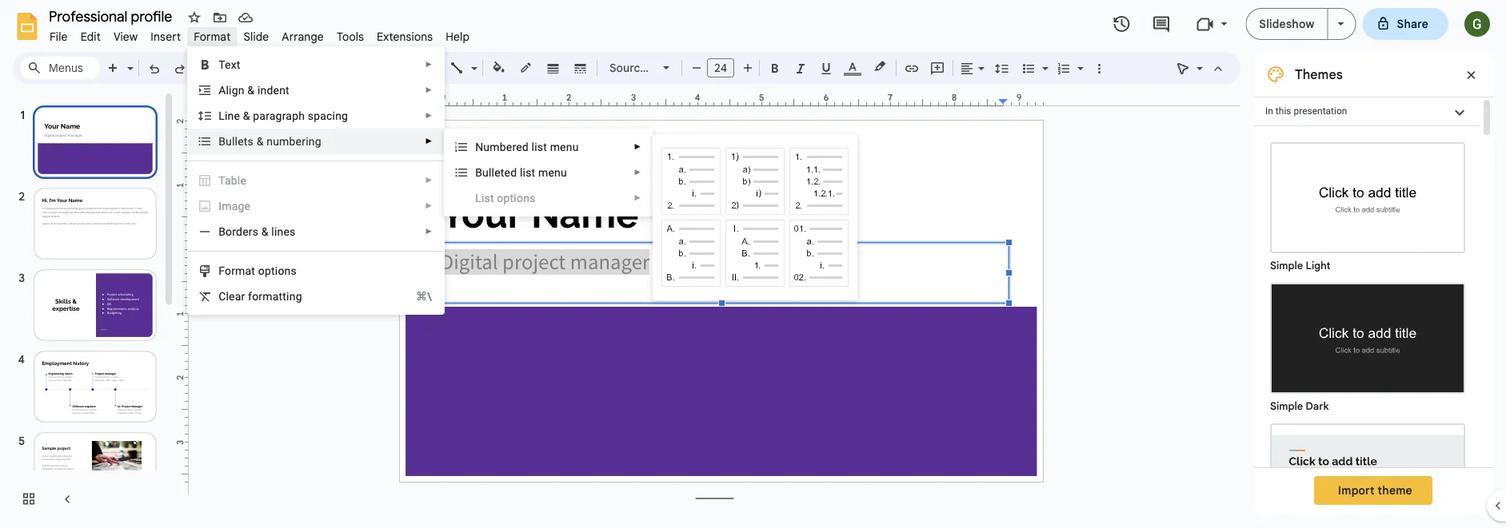 Task type: vqa. For each thing, say whether or not it's contained in the screenshot.
Share. Shared with 3 people. image
no



Task type: locate. For each thing, give the bounding box(es) containing it.
format for format options
[[219, 264, 255, 278]]

1 vertical spatial simple
[[1271, 400, 1304, 413]]

borders
[[219, 225, 259, 238]]

lear
[[226, 290, 245, 303]]

2 simple from the top
[[1271, 400, 1304, 413]]

►
[[425, 60, 433, 69], [425, 86, 433, 95], [425, 111, 433, 120], [425, 137, 433, 146], [634, 142, 642, 152], [634, 168, 642, 177], [425, 176, 433, 185], [634, 194, 642, 203], [425, 202, 433, 211], [425, 227, 433, 236]]

list
[[532, 140, 547, 154], [520, 166, 536, 179]]

b
[[475, 166, 483, 179]]

import
[[1339, 484, 1375, 498]]

left margin image
[[401, 94, 445, 106]]

ine
[[225, 109, 240, 122]]

► for numbered list menu n element
[[634, 142, 642, 152]]

lign
[[226, 84, 245, 97]]

bulleted list menu b element
[[475, 166, 572, 179]]

1 vertical spatial menu
[[539, 166, 567, 179]]

l ine & paragraph spacing
[[219, 109, 348, 122]]

► inside table menu item
[[425, 176, 433, 185]]

bulle
[[219, 135, 244, 148]]

0 horizontal spatial menu item
[[188, 194, 444, 219]]

menu down numbered list menu n element
[[539, 166, 567, 179]]

list for ulleted
[[520, 166, 536, 179]]

age
[[232, 200, 251, 213]]

► for the align & indent a element
[[425, 86, 433, 95]]

bullets & numbering t element
[[219, 135, 326, 148]]

table
[[219, 174, 246, 187]]

menu item up lines
[[188, 194, 444, 219]]

Rename text field
[[43, 6, 182, 26]]

option group inside the themes section
[[1254, 126, 1481, 529]]

navigation
[[0, 90, 176, 529]]

select line image
[[467, 58, 478, 63]]

list up bulleted list menu b element
[[532, 140, 547, 154]]

list options o element
[[475, 192, 541, 205]]

ptions
[[504, 192, 536, 205]]

themes application
[[0, 0, 1507, 529]]

row 1. column 2. decimal, latin lower, roman lower with parenthesis element
[[726, 148, 785, 215]]

themes
[[1295, 66, 1343, 82]]

fill color: transparent image
[[490, 57, 509, 78]]

0 vertical spatial list
[[532, 140, 547, 154]]

0 vertical spatial menu
[[550, 140, 579, 154]]

format options \ element
[[219, 264, 302, 278]]

► for bulleted list menu b element
[[634, 168, 642, 177]]

row 2. column 1. latin upper, latin lower, roman lower element
[[662, 220, 721, 287]]

list down n umbered list menu
[[520, 166, 536, 179]]

menu
[[444, 0, 654, 511], [187, 46, 445, 315]]

menu item down bulleted list menu b element
[[475, 190, 642, 206]]

simple left the light
[[1271, 260, 1304, 272]]

main toolbar
[[99, 0, 1112, 331]]

this
[[1276, 106, 1292, 117]]

tools
[[337, 30, 364, 44]]

borders & lines q element
[[219, 225, 300, 238]]

menu
[[550, 140, 579, 154], [539, 166, 567, 179]]

menu item containing i
[[188, 194, 444, 219]]

slideshow
[[1260, 17, 1315, 31]]

0 vertical spatial simple
[[1271, 260, 1304, 272]]

c lear formatting
[[219, 290, 302, 303]]

format up lear
[[219, 264, 255, 278]]

options
[[258, 264, 297, 278]]

table 2 element
[[219, 174, 251, 187]]

format down star option
[[194, 30, 231, 44]]

menu item
[[475, 190, 642, 206], [188, 194, 444, 219]]

insert menu item
[[144, 27, 187, 46]]

list o ptions
[[475, 192, 536, 205]]

row
[[659, 146, 852, 218], [659, 218, 852, 290]]

streamline image
[[1272, 426, 1464, 529]]

1 horizontal spatial menu item
[[475, 190, 642, 206]]

1 vertical spatial format
[[219, 264, 255, 278]]

menu up bulleted list menu b element
[[550, 140, 579, 154]]

row 2. column 3. decimal zero, latin lower, roman lower element
[[790, 220, 849, 287]]

view
[[114, 30, 138, 44]]

simple
[[1271, 260, 1304, 272], [1271, 400, 1304, 413]]

& right ine
[[243, 109, 250, 122]]

option group containing simple light
[[1254, 126, 1481, 529]]

menu bar
[[43, 21, 476, 47]]

table menu item
[[188, 168, 444, 194]]

► for image m element
[[425, 202, 433, 211]]

simple left dark
[[1271, 400, 1304, 413]]

live pointer settings image
[[1193, 58, 1203, 63]]

option group
[[1254, 126, 1481, 529]]

spacing
[[308, 109, 348, 122]]

image m element
[[219, 200, 255, 213]]

text color image
[[844, 57, 862, 76]]

line & paragraph spacing l element
[[219, 109, 353, 122]]

format inside menu item
[[194, 30, 231, 44]]

menu bar containing file
[[43, 21, 476, 47]]

1 vertical spatial list
[[520, 166, 536, 179]]

line & paragraph spacing image
[[993, 57, 1012, 79]]

1 simple from the top
[[1271, 260, 1304, 272]]

indent
[[258, 84, 290, 97]]

a
[[219, 84, 226, 97]]

row 2. column 2. roman upper, latin upper, decimal element
[[726, 220, 785, 287]]

& right s
[[257, 135, 264, 148]]

2 row from the top
[[659, 218, 852, 290]]

Menus field
[[20, 57, 100, 79]]

dark
[[1306, 400, 1329, 413]]

format
[[194, 30, 231, 44], [219, 264, 255, 278]]

new slide with layout image
[[123, 58, 134, 63]]

format menu item
[[187, 27, 237, 46]]

share button
[[1363, 8, 1449, 40]]

&
[[248, 84, 255, 97], [243, 109, 250, 122], [257, 135, 264, 148], [261, 225, 269, 238]]

menu containing n
[[444, 0, 654, 511]]

0 vertical spatial format
[[194, 30, 231, 44]]

light
[[1306, 260, 1331, 272]]

row 1. column 1. decimal, latin lower, roman lower with period element
[[662, 148, 721, 215]]



Task type: describe. For each thing, give the bounding box(es) containing it.
format for format
[[194, 30, 231, 44]]

o
[[497, 192, 504, 205]]

simple for simple dark
[[1271, 400, 1304, 413]]

right margin image
[[999, 94, 1043, 106]]

slideshow button
[[1246, 8, 1329, 40]]

menu bar banner
[[0, 0, 1507, 529]]

n
[[475, 140, 484, 154]]

sans
[[649, 61, 675, 75]]

import theme button
[[1315, 477, 1433, 506]]

extensions
[[377, 30, 433, 44]]

tools menu item
[[330, 27, 371, 46]]

extensions menu item
[[371, 27, 439, 46]]

edit menu item
[[74, 27, 107, 46]]

file menu item
[[43, 27, 74, 46]]

menu item containing list
[[475, 190, 642, 206]]

Font size field
[[707, 58, 741, 82]]

arrange
[[282, 30, 324, 44]]

clear formatting c element
[[219, 290, 307, 303]]

lines
[[272, 225, 296, 238]]

font list. source sans pro selected. option
[[610, 57, 696, 79]]

s
[[248, 135, 254, 148]]

t
[[244, 135, 248, 148]]

► for "bullets & numbering t" element
[[425, 137, 433, 146]]

m
[[222, 200, 232, 213]]

highlight color image
[[871, 57, 889, 76]]

Streamline radio
[[1263, 416, 1474, 529]]

in this presentation tab
[[1254, 97, 1481, 126]]

share
[[1398, 17, 1429, 31]]

menu for b ulleted list menu
[[539, 166, 567, 179]]

b ulleted list menu
[[475, 166, 567, 179]]

border color: transparent image
[[517, 57, 536, 78]]

navigation inside themes application
[[0, 90, 176, 529]]

► for table 2 element
[[425, 176, 433, 185]]

slide menu item
[[237, 27, 276, 46]]

text s element
[[219, 58, 245, 71]]

numbered list menu n element
[[475, 140, 584, 154]]

border weight option
[[545, 57, 563, 79]]

ulleted
[[483, 166, 517, 179]]

bulle t s & numbering
[[219, 135, 321, 148]]

formatting
[[248, 290, 302, 303]]

edit
[[81, 30, 101, 44]]

c
[[219, 290, 226, 303]]

file
[[50, 30, 68, 44]]

menu for n umbered list menu
[[550, 140, 579, 154]]

presentation options image
[[1338, 22, 1345, 26]]

import theme
[[1339, 484, 1413, 498]]

mode and view toolbar
[[1171, 52, 1231, 84]]

slide
[[244, 30, 269, 44]]

numbering
[[267, 135, 321, 148]]

i
[[219, 200, 222, 213]]

menu bar inside menu bar banner
[[43, 21, 476, 47]]

& right lign
[[248, 84, 255, 97]]

l
[[219, 109, 225, 122]]

simple dark
[[1271, 400, 1329, 413]]

help menu item
[[439, 27, 476, 46]]

Font size text field
[[708, 58, 734, 78]]

borders & lines
[[219, 225, 296, 238]]

menu containing text
[[187, 46, 445, 315]]

n umbered list menu
[[475, 140, 579, 154]]

in this presentation
[[1266, 106, 1348, 117]]

pro
[[678, 61, 696, 75]]

source
[[610, 61, 647, 75]]

► for line & paragraph spacing l element
[[425, 111, 433, 120]]

theme
[[1378, 484, 1413, 498]]

simple light
[[1271, 260, 1331, 272]]

Star checkbox
[[183, 6, 206, 29]]

arrange menu item
[[276, 27, 330, 46]]

i m age
[[219, 200, 251, 213]]

► for 'text s' element
[[425, 60, 433, 69]]

⌘backslash element
[[397, 289, 432, 305]]

umbered
[[484, 140, 529, 154]]

insert
[[151, 30, 181, 44]]

presentation
[[1294, 106, 1348, 117]]

► for borders & lines q element
[[425, 227, 433, 236]]

a lign & indent
[[219, 84, 290, 97]]

paragraph
[[253, 109, 305, 122]]

view menu item
[[107, 27, 144, 46]]

list
[[475, 192, 494, 205]]

themes section
[[1254, 52, 1494, 529]]

row 1. column 3. decimal outline element
[[790, 148, 849, 215]]

border dash option
[[572, 57, 590, 79]]

& left lines
[[261, 225, 269, 238]]

Simple Dark radio
[[1263, 275, 1474, 416]]

text
[[219, 58, 241, 71]]

source sans pro
[[610, 61, 696, 75]]

align & indent a element
[[219, 84, 294, 97]]

help
[[446, 30, 470, 44]]

in
[[1266, 106, 1274, 117]]

list for umbered
[[532, 140, 547, 154]]

Simple Light radio
[[1263, 134, 1474, 529]]

format options
[[219, 264, 297, 278]]

1 row from the top
[[659, 146, 852, 218]]

simple for simple light
[[1271, 260, 1304, 272]]

⌘\
[[416, 290, 432, 303]]



